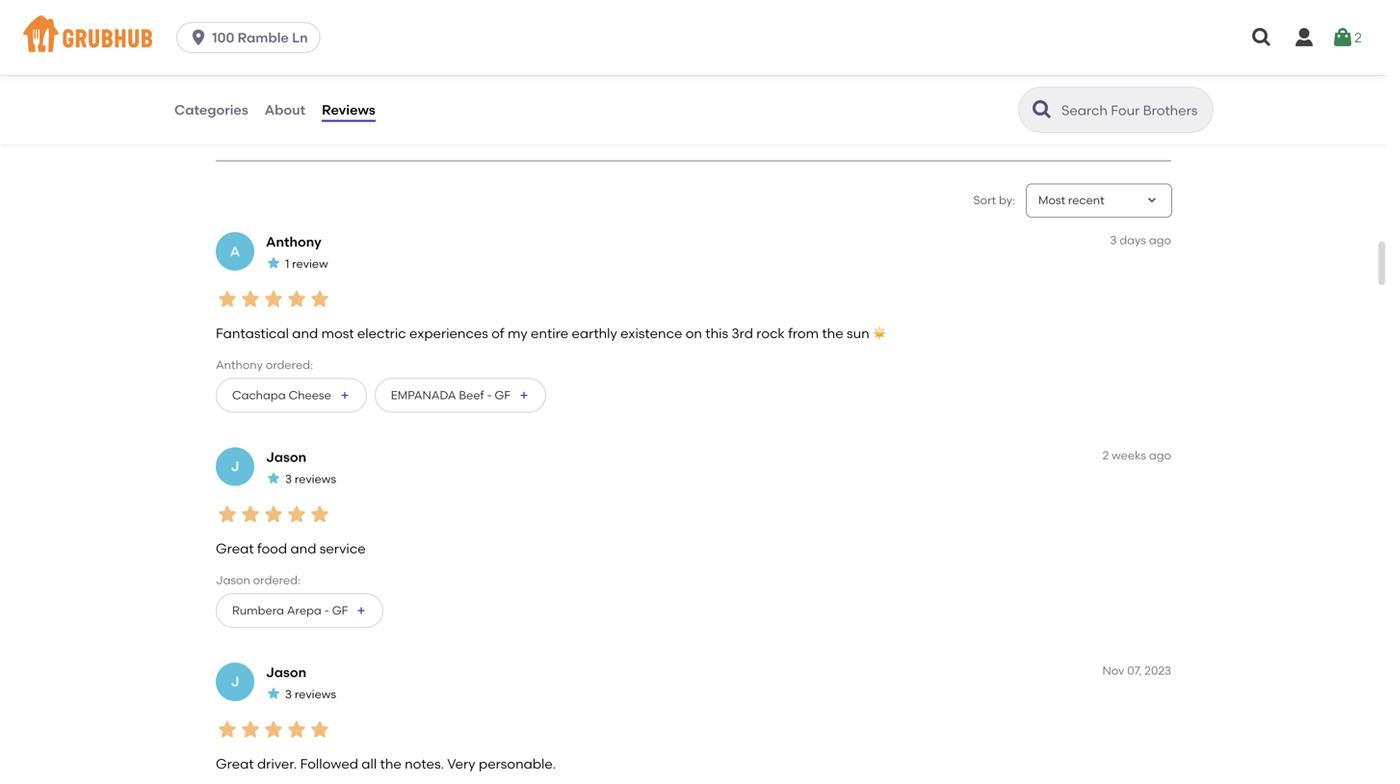 Task type: describe. For each thing, give the bounding box(es) containing it.
most recent
[[1039, 193, 1105, 207]]

search icon image
[[1031, 98, 1054, 121]]

2023
[[1145, 664, 1172, 678]]

most
[[321, 325, 354, 341]]

sort by:
[[974, 193, 1016, 207]]

empanada beef - gf
[[391, 388, 511, 402]]

svg image inside 2 button
[[1332, 26, 1355, 49]]

most
[[1039, 193, 1066, 207]]

1
[[285, 257, 289, 271]]

fantastical
[[216, 325, 289, 341]]

3 reviews for and
[[285, 472, 336, 486]]

gf for rumbera arepa - gf
[[332, 604, 348, 618]]

3 for great driver.  followed all the notes.  very personable.
[[285, 687, 292, 701]]

jason for driver.
[[266, 664, 307, 681]]

cheese
[[289, 388, 331, 402]]

rock
[[757, 325, 785, 341]]

07,
[[1128, 664, 1142, 678]]

driver.
[[257, 756, 297, 772]]

empanada beef - gf button
[[375, 378, 546, 413]]

entire
[[531, 325, 569, 341]]

1 review
[[285, 257, 328, 271]]

service
[[320, 540, 366, 557]]

svg image inside 100 ramble ln button
[[189, 28, 208, 47]]

reviews for followed
[[295, 687, 336, 701]]

- for beef
[[487, 388, 492, 402]]

my
[[508, 325, 528, 341]]

307 ratings
[[227, 42, 299, 58]]

1 vertical spatial and
[[290, 540, 316, 557]]

1 horizontal spatial svg image
[[1293, 26, 1316, 49]]

days
[[1120, 233, 1147, 247]]

3rd
[[732, 325, 753, 341]]

sort
[[974, 193, 996, 207]]

0 horizontal spatial the
[[380, 756, 402, 772]]

existence
[[621, 325, 683, 341]]

delivery
[[319, 115, 369, 132]]

categories button
[[173, 75, 249, 145]]

95 good food
[[227, 76, 264, 132]]

jason ordered:
[[216, 573, 301, 587]]

about button
[[264, 75, 306, 145]]

about
[[265, 102, 306, 118]]

rumbera arepa - gf
[[232, 604, 348, 618]]

great for great driver.  followed all the notes.  very personable.
[[216, 756, 254, 772]]

2 for 2 weeks ago
[[1103, 448, 1109, 462]]

anthony for anthony
[[266, 234, 322, 250]]

- for arepa
[[324, 604, 329, 618]]

great for great food and service
[[216, 540, 254, 557]]

jason for food
[[266, 449, 307, 465]]

by:
[[999, 193, 1016, 207]]

2 button
[[1332, 20, 1362, 55]]

personable.
[[479, 756, 556, 772]]

1 svg image from the left
[[1251, 26, 1274, 49]]

plus icon image for empanada beef - gf
[[518, 390, 530, 401]]

rumbera arepa - gf button
[[216, 593, 384, 628]]

great food and service
[[216, 540, 366, 557]]

nov 07, 2023
[[1103, 664, 1172, 678]]

ago for fantastical and most electric experiences of my entire earthly existence on this 3rd rock from the sun ☀️
[[1149, 233, 1172, 247]]

plus icon image for cachapa cheese
[[339, 390, 351, 401]]

main navigation navigation
[[0, 0, 1388, 75]]

weeks
[[1112, 448, 1147, 462]]

reviews button
[[321, 75, 377, 145]]

food inside 95 good food
[[227, 115, 257, 132]]



Task type: locate. For each thing, give the bounding box(es) containing it.
and left service
[[290, 540, 316, 557]]

anthony for anthony ordered:
[[216, 358, 263, 372]]

nov
[[1103, 664, 1125, 678]]

food up the jason ordered:
[[257, 540, 287, 557]]

100 ramble ln button
[[176, 22, 328, 53]]

-
[[487, 388, 492, 402], [324, 604, 329, 618]]

j down cachapa
[[231, 458, 239, 475]]

0 horizontal spatial plus icon image
[[339, 390, 351, 401]]

2 svg image from the left
[[1332, 26, 1355, 49]]

0 vertical spatial -
[[487, 388, 492, 402]]

good
[[227, 96, 264, 112]]

plus icon image inside empanada beef - gf button
[[518, 390, 530, 401]]

jason down rumbera arepa - gf
[[266, 664, 307, 681]]

anthony down the fantastical
[[216, 358, 263, 372]]

0 vertical spatial and
[[292, 325, 318, 341]]

ordered:
[[266, 358, 313, 372], [253, 573, 301, 587]]

this
[[706, 325, 729, 341]]

Search Four Brothers search field
[[1060, 101, 1207, 119]]

95 for 95 good food
[[227, 76, 243, 93]]

beef
[[459, 388, 484, 402]]

2 weeks ago
[[1103, 448, 1172, 462]]

0 horizontal spatial -
[[324, 604, 329, 618]]

jason down cachapa cheese button
[[266, 449, 307, 465]]

arepa
[[287, 604, 322, 618]]

reviews for and
[[295, 472, 336, 486]]

gf
[[495, 388, 511, 402], [332, 604, 348, 618]]

svg image left 100
[[189, 28, 208, 47]]

reviews up great food and service
[[295, 472, 336, 486]]

1 vertical spatial food
[[257, 540, 287, 557]]

91 on time delivery
[[319, 76, 371, 132]]

ordered: up cachapa cheese button
[[266, 358, 313, 372]]

notes.
[[405, 756, 444, 772]]

95 inside 95 good food
[[227, 76, 243, 93]]

307
[[227, 42, 250, 58]]

1 horizontal spatial 95
[[410, 76, 426, 93]]

☀️
[[873, 325, 886, 341]]

star icon image
[[227, 8, 254, 35], [254, 8, 281, 35], [281, 8, 308, 35], [308, 8, 335, 35], [266, 256, 281, 271], [216, 288, 239, 311], [239, 288, 262, 311], [262, 288, 285, 311], [285, 288, 308, 311], [308, 288, 331, 311], [266, 471, 281, 486], [216, 503, 239, 526], [239, 503, 262, 526], [262, 503, 285, 526], [285, 503, 308, 526], [308, 503, 331, 526], [266, 686, 281, 702], [216, 718, 239, 741], [239, 718, 262, 741], [262, 718, 285, 741], [285, 718, 308, 741], [308, 718, 331, 741]]

ratings
[[253, 42, 299, 58]]

3
[[1110, 233, 1117, 247], [285, 472, 292, 486], [285, 687, 292, 701]]

ago right weeks
[[1149, 448, 1172, 462]]

0 vertical spatial anthony
[[266, 234, 322, 250]]

0 horizontal spatial 95
[[227, 76, 243, 93]]

ramble
[[238, 29, 289, 46]]

plus icon image right cheese
[[339, 390, 351, 401]]

1 horizontal spatial -
[[487, 388, 492, 402]]

2 vertical spatial 3
[[285, 687, 292, 701]]

0 vertical spatial 3 reviews
[[285, 472, 336, 486]]

1 horizontal spatial svg image
[[1332, 26, 1355, 49]]

0 horizontal spatial gf
[[332, 604, 348, 618]]

0 vertical spatial jason
[[266, 449, 307, 465]]

cachapa
[[232, 388, 286, 402]]

a
[[230, 243, 240, 259]]

svg image
[[1293, 26, 1316, 49], [189, 28, 208, 47]]

1 vertical spatial j
[[231, 674, 239, 690]]

on
[[686, 325, 702, 341]]

sun
[[847, 325, 870, 341]]

of
[[492, 325, 505, 341]]

very
[[447, 756, 476, 772]]

1 vertical spatial the
[[380, 756, 402, 772]]

plus icon image right arepa
[[356, 605, 367, 617]]

0 vertical spatial reviews
[[295, 472, 336, 486]]

ago right days
[[1149, 233, 1172, 247]]

3 reviews
[[285, 472, 336, 486], [285, 687, 336, 701]]

1 3 reviews from the top
[[285, 472, 336, 486]]

1 vertical spatial ago
[[1149, 448, 1172, 462]]

cachapa cheese
[[232, 388, 331, 402]]

2 horizontal spatial plus icon image
[[518, 390, 530, 401]]

1 vertical spatial great
[[216, 756, 254, 772]]

- right arepa
[[324, 604, 329, 618]]

0 vertical spatial 3
[[1110, 233, 1117, 247]]

fantastical and most electric experiences of my entire earthly existence on this 3rd rock from the sun ☀️
[[216, 325, 886, 341]]

ordered: for food
[[253, 573, 301, 587]]

0 horizontal spatial svg image
[[189, 28, 208, 47]]

2 inside button
[[1355, 29, 1362, 46]]

95 up good on the top left
[[227, 76, 243, 93]]

plus icon image for rumbera arepa - gf
[[356, 605, 367, 617]]

anthony
[[266, 234, 322, 250], [216, 358, 263, 372]]

anthony ordered:
[[216, 358, 313, 372]]

the left 'sun'
[[822, 325, 844, 341]]

experiences
[[410, 325, 488, 341]]

0 vertical spatial gf
[[495, 388, 511, 402]]

the right all
[[380, 756, 402, 772]]

food
[[227, 115, 257, 132], [257, 540, 287, 557]]

3 reviews up followed at the bottom
[[285, 687, 336, 701]]

gf right arepa
[[332, 604, 348, 618]]

0 vertical spatial ordered:
[[266, 358, 313, 372]]

0 horizontal spatial anthony
[[216, 358, 263, 372]]

earthly
[[572, 325, 617, 341]]

ln
[[292, 29, 308, 46]]

1 ago from the top
[[1149, 233, 1172, 247]]

95 for 95
[[410, 76, 426, 93]]

plus icon image inside rumbera arepa - gf button
[[356, 605, 367, 617]]

great left driver.
[[216, 756, 254, 772]]

j
[[231, 458, 239, 475], [231, 674, 239, 690]]

2 95 from the left
[[410, 76, 426, 93]]

categories
[[174, 102, 248, 118]]

ordered: for and
[[266, 358, 313, 372]]

plus icon image
[[339, 390, 351, 401], [518, 390, 530, 401], [356, 605, 367, 617]]

followed
[[300, 756, 358, 772]]

2 vertical spatial jason
[[266, 664, 307, 681]]

1 horizontal spatial gf
[[495, 388, 511, 402]]

and left most
[[292, 325, 318, 341]]

gf for empanada beef - gf
[[495, 388, 511, 402]]

the
[[822, 325, 844, 341], [380, 756, 402, 772]]

1 vertical spatial anthony
[[216, 358, 263, 372]]

3 up driver.
[[285, 687, 292, 701]]

recent
[[1068, 193, 1105, 207]]

1 horizontal spatial the
[[822, 325, 844, 341]]

0 vertical spatial 2
[[1355, 29, 1362, 46]]

food down good on the top left
[[227, 115, 257, 132]]

0 vertical spatial food
[[227, 115, 257, 132]]

caret down icon image
[[1145, 193, 1160, 208]]

3 days ago
[[1110, 233, 1172, 247]]

2 great from the top
[[216, 756, 254, 772]]

svg image left 2 button
[[1293, 26, 1316, 49]]

1 great from the top
[[216, 540, 254, 557]]

- inside button
[[324, 604, 329, 618]]

2 for 2
[[1355, 29, 1362, 46]]

rumbera
[[232, 604, 284, 618]]

1 95 from the left
[[227, 76, 243, 93]]

gf inside button
[[332, 604, 348, 618]]

svg image
[[1251, 26, 1274, 49], [1332, 26, 1355, 49]]

- inside button
[[487, 388, 492, 402]]

1 vertical spatial 3
[[285, 472, 292, 486]]

1 horizontal spatial plus icon image
[[356, 605, 367, 617]]

reviews up followed at the bottom
[[295, 687, 336, 701]]

3 up great food and service
[[285, 472, 292, 486]]

empanada
[[391, 388, 456, 402]]

j down the rumbera
[[231, 674, 239, 690]]

2 3 reviews from the top
[[285, 687, 336, 701]]

review
[[292, 257, 328, 271]]

j for great driver.  followed all the notes.  very personable.
[[231, 674, 239, 690]]

1 vertical spatial gf
[[332, 604, 348, 618]]

ordered: up rumbera arepa - gf
[[253, 573, 301, 587]]

3 left days
[[1110, 233, 1117, 247]]

0 vertical spatial ago
[[1149, 233, 1172, 247]]

jason up the rumbera
[[216, 573, 250, 587]]

1 vertical spatial 2
[[1103, 448, 1109, 462]]

0 vertical spatial the
[[822, 325, 844, 341]]

on
[[319, 96, 338, 112]]

all
[[362, 756, 377, 772]]

and
[[292, 325, 318, 341], [290, 540, 316, 557]]

plus icon image right beef
[[518, 390, 530, 401]]

electric
[[357, 325, 406, 341]]

gf right beef
[[495, 388, 511, 402]]

reviews
[[322, 102, 376, 118]]

3 reviews for followed
[[285, 687, 336, 701]]

2 j from the top
[[231, 674, 239, 690]]

0 horizontal spatial 2
[[1103, 448, 1109, 462]]

95
[[227, 76, 243, 93], [410, 76, 426, 93]]

anthony up 1
[[266, 234, 322, 250]]

0 vertical spatial j
[[231, 458, 239, 475]]

time
[[341, 96, 371, 112]]

3 for great food and service
[[285, 472, 292, 486]]

1 horizontal spatial anthony
[[266, 234, 322, 250]]

cachapa cheese button
[[216, 378, 367, 413]]

great driver.  followed all the notes.  very personable.
[[216, 756, 556, 772]]

gf inside button
[[495, 388, 511, 402]]

1 vertical spatial 3 reviews
[[285, 687, 336, 701]]

2 reviews from the top
[[295, 687, 336, 701]]

1 j from the top
[[231, 458, 239, 475]]

1 vertical spatial ordered:
[[253, 573, 301, 587]]

100
[[212, 29, 234, 46]]

0 horizontal spatial svg image
[[1251, 26, 1274, 49]]

jason
[[266, 449, 307, 465], [216, 573, 250, 587], [266, 664, 307, 681]]

ago for great food and service
[[1149, 448, 1172, 462]]

j for great food and service
[[231, 458, 239, 475]]

91
[[319, 76, 332, 93]]

ago
[[1149, 233, 1172, 247], [1149, 448, 1172, 462]]

Sort by: field
[[1039, 192, 1105, 209]]

great up the jason ordered:
[[216, 540, 254, 557]]

reviews
[[295, 472, 336, 486], [295, 687, 336, 701]]

1 horizontal spatial 2
[[1355, 29, 1362, 46]]

1 reviews from the top
[[295, 472, 336, 486]]

100 ramble ln
[[212, 29, 308, 46]]

95 right reviews button
[[410, 76, 426, 93]]

2
[[1355, 29, 1362, 46], [1103, 448, 1109, 462]]

from
[[788, 325, 819, 341]]

2 ago from the top
[[1149, 448, 1172, 462]]

plus icon image inside cachapa cheese button
[[339, 390, 351, 401]]

1 vertical spatial -
[[324, 604, 329, 618]]

0 vertical spatial great
[[216, 540, 254, 557]]

- right beef
[[487, 388, 492, 402]]

great
[[216, 540, 254, 557], [216, 756, 254, 772]]

1 vertical spatial jason
[[216, 573, 250, 587]]

1 vertical spatial reviews
[[295, 687, 336, 701]]

3 reviews up great food and service
[[285, 472, 336, 486]]



Task type: vqa. For each thing, say whether or not it's contained in the screenshot.
Chicken Dumpling Soup image
no



